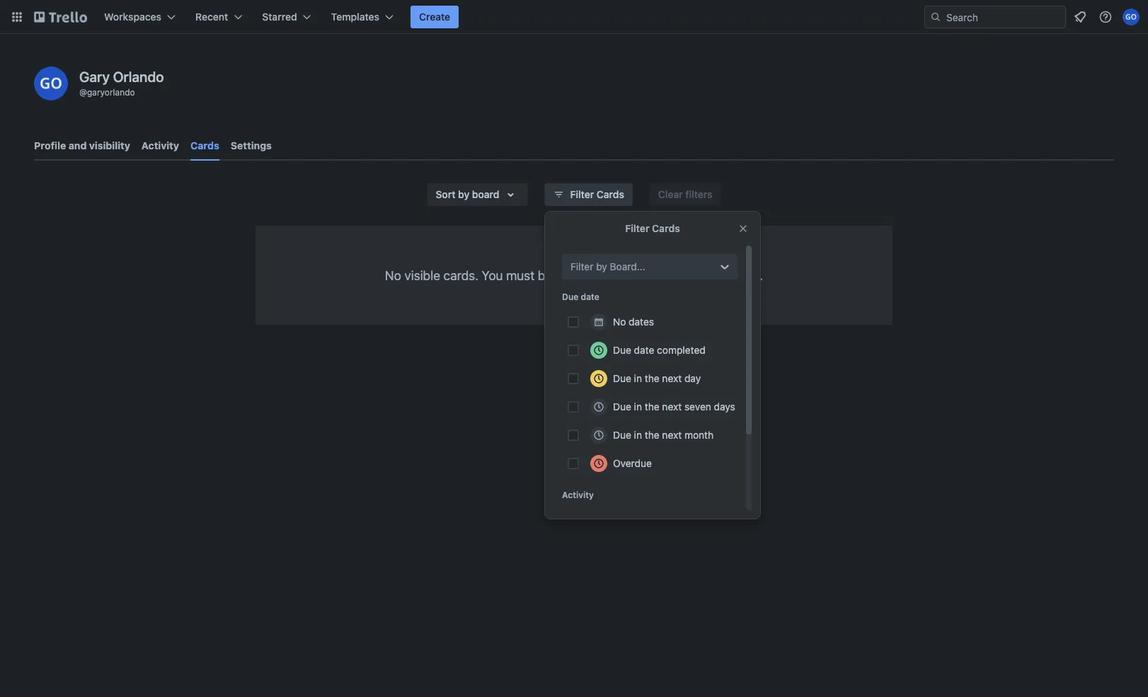 Task type: locate. For each thing, give the bounding box(es) containing it.
1 horizontal spatial cards
[[597, 189, 625, 200]]

0 horizontal spatial to
[[595, 268, 606, 283]]

0 vertical spatial by
[[458, 189, 470, 200]]

due up overdue
[[613, 430, 632, 441]]

sort
[[436, 189, 456, 200]]

next left the day
[[662, 373, 682, 385]]

clear filters
[[659, 189, 713, 200]]

next for month
[[662, 430, 682, 441]]

sort by board
[[436, 189, 500, 200]]

2 vertical spatial cards
[[652, 223, 680, 234]]

1 vertical spatial next
[[662, 401, 682, 413]]

seven
[[685, 401, 712, 413]]

filter cards
[[570, 189, 625, 200], [626, 223, 680, 234]]

day
[[685, 373, 701, 385]]

1 vertical spatial in
[[634, 401, 642, 413]]

due down added at the top
[[562, 292, 579, 302]]

month
[[685, 430, 714, 441]]

no for no dates
[[613, 316, 626, 328]]

in up overdue
[[634, 430, 642, 441]]

@
[[79, 87, 87, 97]]

the up overdue
[[645, 430, 660, 441]]

you
[[482, 268, 503, 283]]

1 in from the top
[[634, 373, 642, 385]]

no left dates on the top right of the page
[[613, 316, 626, 328]]

recent
[[195, 11, 228, 23]]

next for seven
[[662, 401, 682, 413]]

in
[[634, 373, 642, 385], [634, 401, 642, 413], [634, 430, 642, 441]]

no
[[385, 268, 401, 283], [613, 316, 626, 328]]

by inside dropdown button
[[458, 189, 470, 200]]

be
[[538, 268, 552, 283]]

0 vertical spatial no
[[385, 268, 401, 283]]

templates
[[331, 11, 380, 23]]

due down due date completed
[[613, 373, 632, 385]]

in for due in the next month
[[634, 430, 642, 441]]

1 vertical spatial date
[[634, 345, 655, 356]]

cards
[[190, 140, 219, 152], [597, 189, 625, 200], [652, 223, 680, 234]]

next
[[662, 373, 682, 385], [662, 401, 682, 413], [662, 430, 682, 441]]

settings link
[[231, 133, 272, 159]]

next left seven
[[662, 401, 682, 413]]

0 vertical spatial filter cards
[[570, 189, 625, 200]]

by left a
[[596, 261, 608, 273]]

activity
[[142, 140, 179, 152], [562, 490, 594, 500]]

due date
[[562, 292, 600, 302]]

0 vertical spatial the
[[645, 373, 660, 385]]

profile and visibility
[[34, 140, 130, 152]]

1 horizontal spatial to
[[677, 268, 689, 283]]

starred
[[262, 11, 297, 23]]

in down due in the next day
[[634, 401, 642, 413]]

0 vertical spatial cards
[[190, 140, 219, 152]]

back to home image
[[34, 6, 87, 28]]

0 horizontal spatial date
[[581, 292, 600, 302]]

1 horizontal spatial no
[[613, 316, 626, 328]]

2 next from the top
[[662, 401, 682, 413]]

no left the visible
[[385, 268, 401, 283]]

1 vertical spatial cards
[[597, 189, 625, 200]]

gary orlando (garyorlando) image
[[1123, 8, 1140, 25]]

cards.
[[444, 268, 479, 283]]

to left a
[[595, 268, 606, 283]]

templates button
[[323, 6, 402, 28]]

days
[[714, 401, 736, 413]]

the down due in the next day
[[645, 401, 660, 413]]

in down due date completed
[[634, 373, 642, 385]]

the down due date completed
[[645, 373, 660, 385]]

0 vertical spatial activity
[[142, 140, 179, 152]]

filter
[[570, 189, 594, 200], [626, 223, 650, 234], [571, 261, 594, 273]]

1 the from the top
[[645, 373, 660, 385]]

profile
[[34, 140, 66, 152]]

0 horizontal spatial filter cards
[[570, 189, 625, 200]]

1 horizontal spatial date
[[634, 345, 655, 356]]

due for due in the next day
[[613, 373, 632, 385]]

1 vertical spatial filter cards
[[626, 223, 680, 234]]

0 horizontal spatial by
[[458, 189, 470, 200]]

the
[[645, 373, 660, 385], [645, 401, 660, 413], [645, 430, 660, 441]]

activity link
[[142, 133, 179, 159]]

1 vertical spatial filter
[[626, 223, 650, 234]]

1 horizontal spatial by
[[596, 261, 608, 273]]

1 next from the top
[[662, 373, 682, 385]]

0 vertical spatial in
[[634, 373, 642, 385]]

dates
[[629, 316, 654, 328]]

due for due date completed
[[613, 345, 632, 356]]

1 vertical spatial no
[[613, 316, 626, 328]]

recent button
[[187, 6, 251, 28]]

0 vertical spatial filter
[[570, 189, 594, 200]]

3 next from the top
[[662, 430, 682, 441]]

workspaces
[[104, 11, 162, 23]]

next for day
[[662, 373, 682, 385]]

1 horizontal spatial activity
[[562, 490, 594, 500]]

date
[[581, 292, 600, 302], [634, 345, 655, 356]]

due for due in the next seven days
[[613, 401, 632, 413]]

date down no visible cards. you must be added to a card for it to appear here.
[[581, 292, 600, 302]]

2 vertical spatial next
[[662, 430, 682, 441]]

due down no dates
[[613, 345, 632, 356]]

board
[[472, 189, 500, 200]]

and
[[68, 140, 87, 152]]

3 in from the top
[[634, 430, 642, 441]]

sort by board button
[[427, 183, 528, 206]]

3 the from the top
[[645, 430, 660, 441]]

create button
[[411, 6, 459, 28]]

0 notifications image
[[1072, 8, 1089, 25]]

cards left clear
[[597, 189, 625, 200]]

workspaces button
[[96, 6, 184, 28]]

profile and visibility link
[[34, 133, 130, 159]]

due down due in the next day
[[613, 401, 632, 413]]

gary orlando (garyorlando) image
[[34, 67, 68, 101]]

due
[[562, 292, 579, 302], [613, 345, 632, 356], [613, 373, 632, 385], [613, 401, 632, 413], [613, 430, 632, 441]]

due for due in the next month
[[613, 430, 632, 441]]

to right it
[[677, 268, 689, 283]]

2 the from the top
[[645, 401, 660, 413]]

0 horizontal spatial activity
[[142, 140, 179, 152]]

here.
[[735, 268, 764, 283]]

gary
[[79, 68, 110, 85]]

date down dates on the top right of the page
[[634, 345, 655, 356]]

2 to from the left
[[677, 268, 689, 283]]

to
[[595, 268, 606, 283], [677, 268, 689, 283]]

cards right the activity link
[[190, 140, 219, 152]]

0 vertical spatial next
[[662, 373, 682, 385]]

by
[[458, 189, 470, 200], [596, 261, 608, 273]]

next left month
[[662, 430, 682, 441]]

due in the next day
[[613, 373, 701, 385]]

settings
[[231, 140, 272, 152]]

it
[[667, 268, 674, 283]]

filters
[[686, 189, 713, 200]]

due in the next month
[[613, 430, 714, 441]]

0 horizontal spatial no
[[385, 268, 401, 283]]

1 horizontal spatial filter cards
[[626, 223, 680, 234]]

2 vertical spatial in
[[634, 430, 642, 441]]

2 vertical spatial the
[[645, 430, 660, 441]]

date for due date
[[581, 292, 600, 302]]

the for month
[[645, 430, 660, 441]]

no for no visible cards. you must be added to a card for it to appear here.
[[385, 268, 401, 283]]

cards down clear
[[652, 223, 680, 234]]

search image
[[931, 11, 942, 23]]

2 in from the top
[[634, 401, 642, 413]]

2 vertical spatial filter
[[571, 261, 594, 273]]

1 vertical spatial by
[[596, 261, 608, 273]]

starred button
[[254, 6, 320, 28]]

by right sort
[[458, 189, 470, 200]]

1 vertical spatial the
[[645, 401, 660, 413]]

overdue
[[613, 458, 652, 470]]

0 vertical spatial date
[[581, 292, 600, 302]]

1 vertical spatial activity
[[562, 490, 594, 500]]



Task type: vqa. For each thing, say whether or not it's contained in the screenshot.
Christina Overa (christinaovera) icon at top right
no



Task type: describe. For each thing, give the bounding box(es) containing it.
card
[[620, 268, 645, 283]]

2 horizontal spatial cards
[[652, 223, 680, 234]]

date for due date completed
[[634, 345, 655, 356]]

gary orlando @ garyorlando
[[79, 68, 164, 97]]

0 horizontal spatial cards
[[190, 140, 219, 152]]

board...
[[610, 261, 646, 273]]

filter cards inside button
[[570, 189, 625, 200]]

no visible cards. you must be added to a card for it to appear here.
[[385, 268, 764, 283]]

no dates
[[613, 316, 654, 328]]

appear
[[692, 268, 732, 283]]

close popover image
[[738, 223, 749, 234]]

the for day
[[645, 373, 660, 385]]

cards inside button
[[597, 189, 625, 200]]

1 to from the left
[[595, 268, 606, 283]]

due in the next seven days
[[613, 401, 736, 413]]

Search field
[[942, 6, 1066, 28]]

filter by board...
[[571, 261, 646, 273]]

in for due in the next day
[[634, 373, 642, 385]]

clear filters button
[[650, 183, 721, 206]]

primary element
[[0, 0, 1149, 34]]

added
[[556, 268, 592, 283]]

a
[[610, 268, 616, 283]]

orlando
[[113, 68, 164, 85]]

must
[[506, 268, 535, 283]]

due date completed
[[613, 345, 706, 356]]

by for filter
[[596, 261, 608, 273]]

due for due date
[[562, 292, 579, 302]]

completed
[[657, 345, 706, 356]]

filter cards button
[[545, 183, 633, 206]]

create
[[419, 11, 451, 23]]

open information menu image
[[1099, 10, 1113, 24]]

garyorlando
[[87, 87, 135, 97]]

in for due in the next seven days
[[634, 401, 642, 413]]

by for sort
[[458, 189, 470, 200]]

for
[[648, 268, 664, 283]]

visibility
[[89, 140, 130, 152]]

visible
[[405, 268, 441, 283]]

clear
[[659, 189, 683, 200]]

the for seven
[[645, 401, 660, 413]]

filter inside button
[[570, 189, 594, 200]]

cards link
[[190, 133, 219, 161]]



